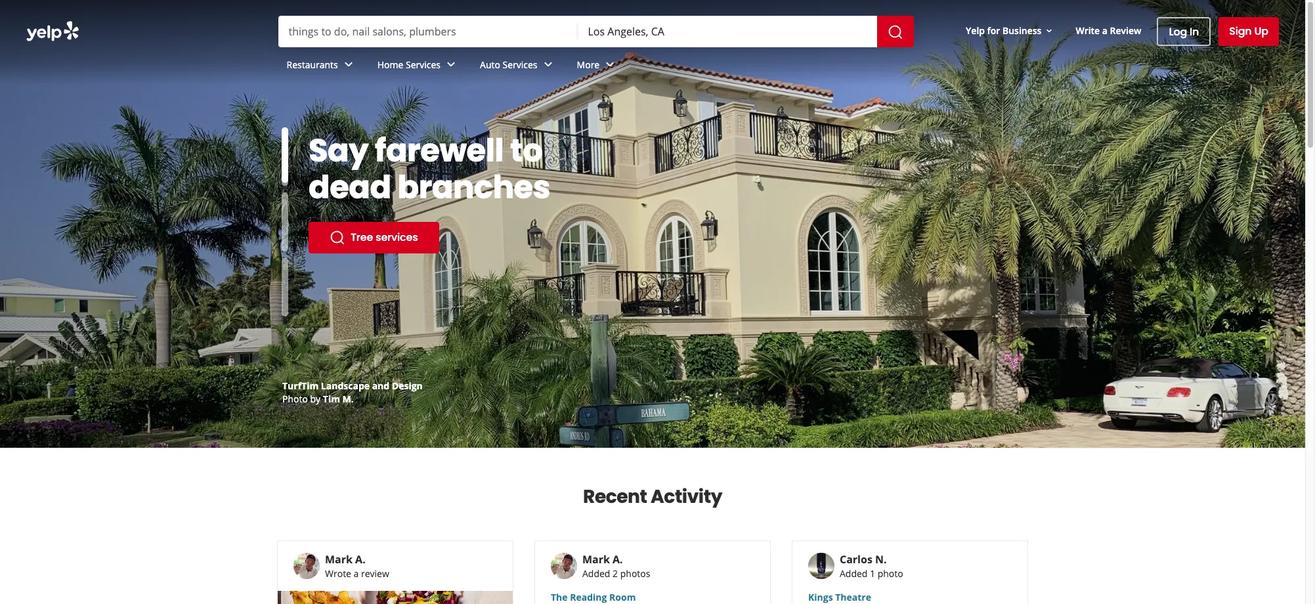 Task type: vqa. For each thing, say whether or not it's contained in the screenshot.
Write A Review
yes



Task type: locate. For each thing, give the bounding box(es) containing it.
mark a. link
[[325, 552, 366, 567], [583, 552, 623, 567]]

0 horizontal spatial added
[[583, 567, 610, 580]]

24 chevron down v2 image
[[540, 57, 556, 73], [602, 57, 618, 73]]

sign up
[[1230, 24, 1269, 39]]

services
[[376, 230, 418, 245]]

2 services from the left
[[503, 58, 538, 71]]

none field near
[[588, 24, 867, 39]]

added
[[583, 567, 610, 580], [840, 567, 868, 580]]

photo of mark a. image for mark a. added 2 photos
[[551, 553, 577, 579]]

24 chevron down v2 image right restaurants
[[341, 57, 356, 73]]

1 24 chevron down v2 image from the left
[[540, 57, 556, 73]]

1 horizontal spatial photo of mark a. image
[[551, 553, 577, 579]]

1 vertical spatial a
[[354, 567, 359, 580]]

added inside carlos n. added 1 photo
[[840, 567, 868, 580]]

24 chevron down v2 image inside home services link
[[443, 57, 459, 73]]

yelp
[[966, 24, 985, 37]]

photo of mark a. image left "wrote"
[[294, 553, 320, 579]]

restaurants
[[287, 58, 338, 71]]

0 horizontal spatial a
[[354, 567, 359, 580]]

services for home services
[[406, 58, 441, 71]]

0 horizontal spatial 24 chevron down v2 image
[[341, 57, 356, 73]]

landscape
[[321, 380, 370, 392]]

write
[[1076, 24, 1100, 37]]

kings
[[808, 591, 833, 604]]

a right "write"
[[1103, 24, 1108, 37]]

write a review
[[1076, 24, 1142, 37]]

review
[[361, 567, 389, 580]]

by
[[310, 393, 321, 405]]

yelp for business
[[966, 24, 1042, 37]]

1 horizontal spatial mark a. link
[[583, 552, 623, 567]]

a right "wrote"
[[354, 567, 359, 580]]

a inside search field
[[1103, 24, 1108, 37]]

services right "home"
[[406, 58, 441, 71]]

added left the 2
[[583, 567, 610, 580]]

none field find
[[289, 24, 567, 39]]

services right the auto
[[503, 58, 538, 71]]

0 horizontal spatial none field
[[289, 24, 567, 39]]

24 chevron down v2 image right more
[[602, 57, 618, 73]]

2 mark from the left
[[583, 552, 610, 567]]

1 photo of mark a. image from the left
[[294, 553, 320, 579]]

write a review link
[[1071, 19, 1147, 42]]

none search field containing sign up
[[0, 0, 1306, 85]]

0 horizontal spatial mark
[[325, 552, 353, 567]]

None search field
[[0, 0, 1306, 85]]

a
[[1103, 24, 1108, 37], [354, 567, 359, 580]]

added inside mark a. added 2 photos
[[583, 567, 610, 580]]

photo of mark a. image up the the in the left of the page
[[551, 553, 577, 579]]

Find text field
[[289, 24, 567, 39]]

yelp for business button
[[961, 19, 1060, 42]]

1 horizontal spatial added
[[840, 567, 868, 580]]

0 horizontal spatial mark a. link
[[325, 552, 366, 567]]

farewell
[[375, 129, 504, 173]]

none field up home services link
[[289, 24, 567, 39]]

24 chevron down v2 image inside auto services link
[[540, 57, 556, 73]]

1 services from the left
[[406, 58, 441, 71]]

1 horizontal spatial a
[[1103, 24, 1108, 37]]

24 search v2 image
[[330, 230, 345, 246]]

mark a. added 2 photos
[[583, 552, 650, 580]]

0 horizontal spatial photo of mark a. image
[[294, 553, 320, 579]]

log in
[[1169, 24, 1199, 39]]

services inside auto services link
[[503, 58, 538, 71]]

a. inside mark a. added 2 photos
[[613, 552, 623, 567]]

1 mark a. link from the left
[[325, 552, 366, 567]]

a inside "mark a. wrote a review"
[[354, 567, 359, 580]]

2 added from the left
[[840, 567, 868, 580]]

1 horizontal spatial services
[[503, 58, 538, 71]]

kings theatre
[[808, 591, 871, 604]]

more link
[[566, 47, 629, 85]]

24 chevron down v2 image right 'auto services' at top left
[[540, 57, 556, 73]]

none field up business categories element
[[588, 24, 867, 39]]

2 photo of mark a. image from the left
[[551, 553, 577, 579]]

2 none field from the left
[[588, 24, 867, 39]]

0 vertical spatial a
[[1103, 24, 1108, 37]]

mark up "wrote"
[[325, 552, 353, 567]]

2 24 chevron down v2 image from the left
[[602, 57, 618, 73]]

None field
[[289, 24, 567, 39], [588, 24, 867, 39]]

0 horizontal spatial a.
[[355, 552, 366, 567]]

say
[[309, 129, 369, 173]]

24 chevron down v2 image
[[341, 57, 356, 73], [443, 57, 459, 73]]

services inside home services link
[[406, 58, 441, 71]]

turftim landscape and design link
[[282, 380, 423, 392]]

24 chevron down v2 image for more
[[602, 57, 618, 73]]

1 added from the left
[[583, 567, 610, 580]]

1 horizontal spatial mark
[[583, 552, 610, 567]]

1 horizontal spatial 24 chevron down v2 image
[[443, 57, 459, 73]]

auto services
[[480, 58, 538, 71]]

photo of mark a. image
[[294, 553, 320, 579], [551, 553, 577, 579]]

for
[[988, 24, 1000, 37]]

24 chevron down v2 image inside restaurants link
[[341, 57, 356, 73]]

24 chevron down v2 image left the auto
[[443, 57, 459, 73]]

a. for mark a. wrote a review
[[355, 552, 366, 567]]

mark a. link for mark a. wrote a review
[[325, 552, 366, 567]]

1 horizontal spatial none field
[[588, 24, 867, 39]]

mark up the reading room
[[583, 552, 610, 567]]

auto
[[480, 58, 500, 71]]

0 horizontal spatial services
[[406, 58, 441, 71]]

restaurants link
[[276, 47, 367, 85]]

auto services link
[[470, 47, 566, 85]]

dead
[[309, 165, 391, 209]]

2 24 chevron down v2 image from the left
[[443, 57, 459, 73]]

more
[[577, 58, 600, 71]]

sign up link
[[1219, 17, 1279, 46]]

in
[[1190, 24, 1199, 39]]

mark
[[325, 552, 353, 567], [583, 552, 610, 567]]

mark inside "mark a. wrote a review"
[[325, 552, 353, 567]]

1 mark from the left
[[325, 552, 353, 567]]

added for mark
[[583, 567, 610, 580]]

services
[[406, 58, 441, 71], [503, 58, 538, 71]]

the reading room
[[551, 591, 636, 604]]

2 mark a. link from the left
[[583, 552, 623, 567]]

1 none field from the left
[[289, 24, 567, 39]]

1 horizontal spatial 24 chevron down v2 image
[[602, 57, 618, 73]]

1 24 chevron down v2 image from the left
[[341, 57, 356, 73]]

2 a. from the left
[[613, 552, 623, 567]]

design
[[392, 380, 423, 392]]

carlos n. link
[[840, 552, 887, 567]]

24 chevron down v2 image for auto services
[[540, 57, 556, 73]]

added down carlos
[[840, 567, 868, 580]]

a. inside "mark a. wrote a review"
[[355, 552, 366, 567]]

1 horizontal spatial a.
[[613, 552, 623, 567]]

a. for mark a. added 2 photos
[[613, 552, 623, 567]]

a. up "review"
[[355, 552, 366, 567]]

theatre
[[836, 591, 871, 604]]

a.
[[355, 552, 366, 567], [613, 552, 623, 567]]

24 chevron down v2 image inside more link
[[602, 57, 618, 73]]

photo of carlos n. image
[[808, 553, 835, 579]]

a. up the 2
[[613, 552, 623, 567]]

24 chevron down v2 image for home services
[[443, 57, 459, 73]]

added for carlos
[[840, 567, 868, 580]]

mark a. link for mark a. added 2 photos
[[583, 552, 623, 567]]

None search field
[[278, 16, 916, 47]]

1 a. from the left
[[355, 552, 366, 567]]

photos
[[620, 567, 650, 580]]

mark a. link up "wrote"
[[325, 552, 366, 567]]

mark a. link up the 2
[[583, 552, 623, 567]]

room
[[609, 591, 636, 604]]

mark inside mark a. added 2 photos
[[583, 552, 610, 567]]

recent activity
[[583, 484, 722, 510]]

up
[[1255, 24, 1269, 39]]

kings theatre link
[[808, 591, 1012, 604]]

0 horizontal spatial 24 chevron down v2 image
[[540, 57, 556, 73]]



Task type: describe. For each thing, give the bounding box(es) containing it.
none search field inside explore banner section "banner"
[[278, 16, 916, 47]]

carlos
[[840, 552, 873, 567]]

mark for mark a. wrote a review
[[325, 552, 353, 567]]

recent
[[583, 484, 647, 510]]

log in link
[[1157, 17, 1211, 46]]

photo
[[282, 393, 308, 405]]

business
[[1003, 24, 1042, 37]]

mark for mark a. added 2 photos
[[583, 552, 610, 567]]

the
[[551, 591, 568, 604]]

wrote
[[325, 567, 351, 580]]

reading
[[570, 591, 607, 604]]

search image
[[888, 24, 903, 40]]

n.
[[875, 552, 887, 567]]

home services link
[[367, 47, 470, 85]]

services for auto services
[[503, 58, 538, 71]]

explore recent activity section section
[[267, 449, 1039, 604]]

select slide image
[[282, 127, 288, 185]]

branches
[[398, 165, 550, 209]]

business categories element
[[276, 47, 1279, 85]]

tree
[[351, 230, 373, 245]]

log
[[1169, 24, 1187, 39]]

to
[[510, 129, 543, 173]]

24 chevron down v2 image for restaurants
[[341, 57, 356, 73]]

mark a. wrote a review
[[325, 552, 389, 580]]

tim m. link
[[323, 393, 354, 405]]

tim
[[323, 393, 340, 405]]

2
[[613, 567, 618, 580]]

Near text field
[[588, 24, 867, 39]]

turftim landscape and design photo by tim m.
[[282, 380, 423, 405]]

carlos n. added 1 photo
[[840, 552, 903, 580]]

explore banner section banner
[[0, 0, 1306, 448]]

turftim
[[282, 380, 319, 392]]

1
[[870, 567, 875, 580]]

home
[[377, 58, 404, 71]]

m.
[[343, 393, 354, 405]]

photo
[[878, 567, 903, 580]]

photo of mark a. image for mark a. wrote a review
[[294, 553, 320, 579]]

review
[[1110, 24, 1142, 37]]

tree services link
[[309, 222, 439, 254]]

sign
[[1230, 24, 1252, 39]]

home services
[[377, 58, 441, 71]]

16 chevron down v2 image
[[1044, 25, 1055, 36]]

and
[[372, 380, 390, 392]]

the reading room link
[[551, 591, 755, 604]]

tree services
[[351, 230, 418, 245]]

say farewell to dead branches
[[309, 129, 550, 209]]

activity
[[651, 484, 722, 510]]



